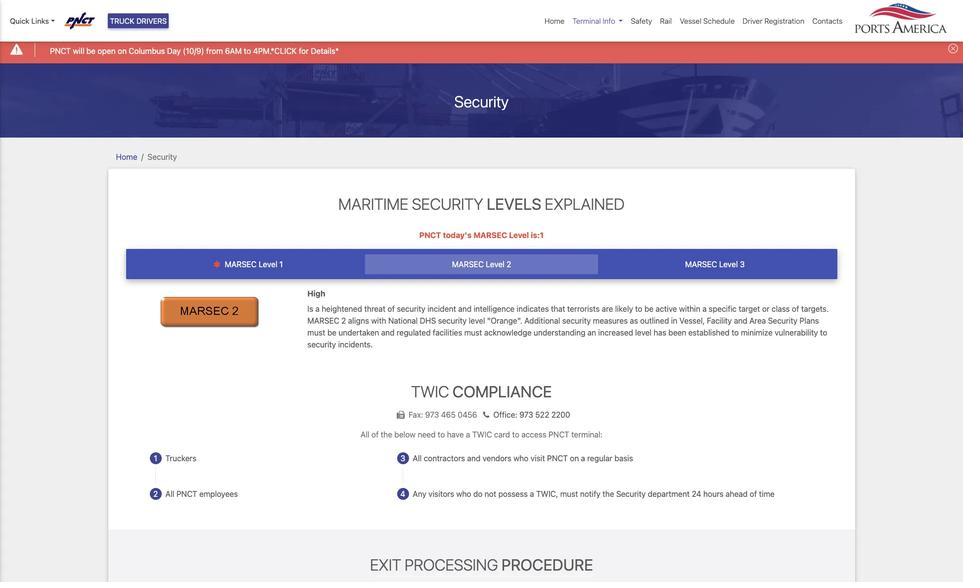 Task type: locate. For each thing, give the bounding box(es) containing it.
2 horizontal spatial all
[[413, 454, 422, 463]]

0 vertical spatial be
[[86, 46, 96, 55]]

are
[[602, 304, 614, 313]]

0 horizontal spatial home link
[[116, 152, 137, 161]]

0 horizontal spatial twic
[[412, 382, 449, 401]]

all left the below
[[361, 430, 370, 439]]

0 vertical spatial all
[[361, 430, 370, 439]]

terminal
[[573, 16, 601, 25]]

all
[[361, 430, 370, 439], [413, 454, 422, 463], [166, 490, 174, 498]]

minimize
[[741, 328, 773, 337]]

close image
[[949, 44, 959, 54]]

terrorists
[[568, 304, 600, 313]]

the left the below
[[381, 430, 393, 439]]

4
[[401, 490, 406, 498]]

contractors
[[424, 454, 465, 463]]

level
[[509, 231, 529, 240], [259, 260, 278, 269], [486, 260, 505, 269], [720, 260, 738, 269]]

1 horizontal spatial all
[[361, 430, 370, 439]]

fax:
[[409, 410, 424, 419]]

1 vertical spatial who
[[457, 490, 472, 498]]

0 vertical spatial home link
[[541, 11, 569, 30]]

have
[[447, 430, 464, 439]]

pnct down 2200
[[549, 430, 570, 439]]

and left vendors
[[468, 454, 481, 463]]

to up as
[[636, 304, 643, 313]]

to down targets.
[[821, 328, 828, 337]]

pnct today's marsec level is:1
[[420, 231, 544, 240]]

3 inside marsec level 3 link
[[740, 260, 745, 269]]

truck drivers
[[110, 16, 167, 25]]

to down the facility
[[732, 328, 739, 337]]

need
[[418, 430, 436, 439]]

2 973 from the left
[[520, 410, 534, 419]]

must left notify
[[561, 490, 579, 498]]

0 horizontal spatial 973
[[426, 410, 439, 419]]

office: 973 522 2200 link
[[480, 410, 571, 419]]

links
[[31, 16, 49, 25]]

973 right fax:
[[426, 410, 439, 419]]

2 vertical spatial 2
[[153, 490, 158, 498]]

level inside marsec level 3 link
[[720, 260, 738, 269]]

2 inside tab list
[[507, 260, 512, 269]]

truckers
[[166, 454, 197, 463]]

on left regular
[[570, 454, 579, 463]]

on
[[118, 46, 127, 55], [570, 454, 579, 463]]

home
[[545, 16, 565, 25], [116, 152, 137, 161]]

facility
[[708, 316, 732, 325]]

973 left 522
[[520, 410, 534, 419]]

terminal:
[[572, 430, 603, 439]]

acknowledge
[[485, 328, 532, 337]]

been
[[669, 328, 687, 337]]

0 vertical spatial home
[[545, 16, 565, 25]]

0 vertical spatial the
[[381, 430, 393, 439]]

2200
[[552, 410, 571, 419]]

0 vertical spatial 1
[[280, 260, 283, 269]]

to
[[244, 46, 251, 55], [636, 304, 643, 313], [732, 328, 739, 337], [821, 328, 828, 337], [438, 430, 445, 439], [513, 430, 520, 439]]

vessel schedule
[[680, 16, 735, 25]]

0 vertical spatial who
[[514, 454, 529, 463]]

1 horizontal spatial be
[[328, 328, 337, 337]]

pnct will be open on columbus day (10/9) from 6am to 4pm.*click for details*
[[50, 46, 339, 55]]

on inside "link"
[[118, 46, 127, 55]]

marsec
[[474, 231, 508, 240], [225, 260, 257, 269], [452, 260, 484, 269], [686, 260, 718, 269], [308, 316, 340, 325]]

of left the below
[[372, 430, 379, 439]]

registration
[[765, 16, 805, 25]]

a left twic,
[[530, 490, 534, 498]]

0 horizontal spatial must
[[308, 328, 326, 337]]

0 horizontal spatial on
[[118, 46, 127, 55]]

all pnct employees
[[166, 490, 238, 498]]

1 horizontal spatial the
[[603, 490, 615, 498]]

2 horizontal spatial 2
[[507, 260, 512, 269]]

1 horizontal spatial must
[[465, 328, 482, 337]]

the
[[381, 430, 393, 439], [603, 490, 615, 498]]

0 vertical spatial 2
[[507, 260, 512, 269]]

intelligence
[[474, 304, 515, 313]]

pnct will be open on columbus day (10/9) from 6am to 4pm.*click for details* link
[[50, 45, 339, 57]]

twic left card
[[473, 430, 492, 439]]

exit processing procedure
[[370, 555, 594, 574]]

1 horizontal spatial 1
[[280, 260, 283, 269]]

of right class
[[793, 304, 800, 313]]

1 vertical spatial 2
[[342, 316, 346, 325]]

level for marsec level 1
[[259, 260, 278, 269]]

twic,
[[537, 490, 559, 498]]

security up the national
[[397, 304, 426, 313]]

be
[[86, 46, 96, 55], [645, 304, 654, 313], [328, 328, 337, 337]]

1 horizontal spatial 2
[[342, 316, 346, 325]]

pnct inside "link"
[[50, 46, 71, 55]]

2 left all pnct employees
[[153, 490, 158, 498]]

must
[[308, 328, 326, 337], [465, 328, 482, 337], [561, 490, 579, 498]]

0 horizontal spatial 3
[[401, 454, 406, 463]]

a
[[316, 304, 320, 313], [703, 304, 707, 313], [466, 430, 471, 439], [581, 454, 586, 463], [530, 490, 534, 498]]

0 horizontal spatial be
[[86, 46, 96, 55]]

1 horizontal spatial who
[[514, 454, 529, 463]]

quick links link
[[10, 15, 55, 26]]

1 973 from the left
[[426, 410, 439, 419]]

pnct will be open on columbus day (10/9) from 6am to 4pm.*click for details* alert
[[0, 36, 964, 63]]

all down "need"
[[413, 454, 422, 463]]

pnct left today's
[[420, 231, 441, 240]]

be right will
[[86, 46, 96, 55]]

who left visit
[[514, 454, 529, 463]]

and right incident
[[459, 304, 472, 313]]

2 vertical spatial be
[[328, 328, 337, 337]]

measures
[[593, 316, 628, 325]]

and down with
[[382, 328, 395, 337]]

2 vertical spatial all
[[166, 490, 174, 498]]

the right notify
[[603, 490, 615, 498]]

0 horizontal spatial 1
[[154, 454, 157, 463]]

level inside marsec level 1 link
[[259, 260, 278, 269]]

1 horizontal spatial 973
[[520, 410, 534, 419]]

twic up 'fax: 973 465 0456'
[[412, 382, 449, 401]]

safety
[[631, 16, 653, 25]]

1 horizontal spatial on
[[570, 454, 579, 463]]

0 vertical spatial twic
[[412, 382, 449, 401]]

be inside "link"
[[86, 46, 96, 55]]

1 vertical spatial all
[[413, 454, 422, 463]]

notify
[[581, 490, 601, 498]]

threat
[[364, 304, 386, 313]]

time
[[760, 490, 775, 498]]

pnct
[[50, 46, 71, 55], [420, 231, 441, 240], [549, 430, 570, 439], [547, 454, 568, 463], [177, 490, 197, 498]]

facilities
[[433, 328, 463, 337]]

all for all pnct employees
[[166, 490, 174, 498]]

a left regular
[[581, 454, 586, 463]]

2 down pnct today's marsec level is:1
[[507, 260, 512, 269]]

pnct left will
[[50, 46, 71, 55]]

2 inside is a heightened threat of security incident and intelligence indicates that terrorists are likely to be active within a specific target or class of targets. marsec 2 aligns with national dhs security level "orange". additional security measures as outlined in vessel, facility and area security plans must be undertaken and regulated facilities must acknowledge understanding an increased level has been established to minimize vulnerability to security incidents.
[[342, 316, 346, 325]]

0 vertical spatial level
[[469, 316, 485, 325]]

0 horizontal spatial all
[[166, 490, 174, 498]]

marsec for marsec level 2
[[452, 260, 484, 269]]

level inside marsec level 2 link
[[486, 260, 505, 269]]

2 down the heightened on the bottom of the page
[[342, 316, 346, 325]]

additional
[[525, 316, 561, 325]]

and down target
[[735, 316, 748, 325]]

below
[[395, 430, 416, 439]]

dhs
[[420, 316, 436, 325]]

marsec level 1 link
[[132, 255, 365, 274]]

1 vertical spatial home
[[116, 152, 137, 161]]

1 vertical spatial the
[[603, 490, 615, 498]]

1 inside tab list
[[280, 260, 283, 269]]

0 vertical spatial 3
[[740, 260, 745, 269]]

increased
[[599, 328, 634, 337]]

marsec for marsec level 3
[[686, 260, 718, 269]]

to left have
[[438, 430, 445, 439]]

truck drivers link
[[108, 13, 169, 28]]

be down the heightened on the bottom of the page
[[328, 328, 337, 337]]

a right within
[[703, 304, 707, 313]]

security up facilities
[[438, 316, 467, 325]]

on right open
[[118, 46, 127, 55]]

marsec inside is a heightened threat of security incident and intelligence indicates that terrorists are likely to be active within a specific target or class of targets. marsec 2 aligns with national dhs security level "orange". additional security measures as outlined in vessel, facility and area security plans must be undertaken and regulated facilities must acknowledge understanding an increased level has been established to minimize vulnerability to security incidents.
[[308, 316, 340, 325]]

tab list
[[126, 249, 838, 279]]

security left incidents.
[[308, 340, 336, 349]]

security inside is a heightened threat of security incident and intelligence indicates that terrorists are likely to be active within a specific target or class of targets. marsec 2 aligns with national dhs security level "orange". additional security measures as outlined in vessel, facility and area security plans must be undertaken and regulated facilities must acknowledge understanding an increased level has been established to minimize vulnerability to security incidents.
[[769, 316, 798, 325]]

who left do
[[457, 490, 472, 498]]

be up outlined
[[645, 304, 654, 313]]

possess
[[499, 490, 528, 498]]

3 down the below
[[401, 454, 406, 463]]

must right facilities
[[465, 328, 482, 337]]

is
[[308, 304, 314, 313]]

maritime
[[339, 194, 409, 213]]

1 horizontal spatial twic
[[473, 430, 492, 439]]

1 vertical spatial 3
[[401, 454, 406, 463]]

2 horizontal spatial must
[[561, 490, 579, 498]]

level for marsec level 3
[[720, 260, 738, 269]]

compliance
[[453, 382, 552, 401]]

not
[[485, 490, 497, 498]]

target
[[739, 304, 761, 313]]

2 horizontal spatial be
[[645, 304, 654, 313]]

0 vertical spatial on
[[118, 46, 127, 55]]

all down truckers
[[166, 490, 174, 498]]

likely
[[616, 304, 634, 313]]

0 horizontal spatial 2
[[153, 490, 158, 498]]

levels
[[487, 194, 542, 213]]

ahead
[[726, 490, 748, 498]]

level down as
[[636, 328, 652, 337]]

level down intelligence
[[469, 316, 485, 325]]

processing
[[405, 555, 498, 574]]

3 up target
[[740, 260, 745, 269]]

1 horizontal spatial level
[[636, 328, 652, 337]]

1 horizontal spatial 3
[[740, 260, 745, 269]]

0 horizontal spatial home
[[116, 152, 137, 161]]

must down is
[[308, 328, 326, 337]]

info
[[603, 16, 616, 25]]

twic
[[412, 382, 449, 401], [473, 430, 492, 439]]

to right 6am
[[244, 46, 251, 55]]

0 horizontal spatial who
[[457, 490, 472, 498]]

home link
[[541, 11, 569, 30], [116, 152, 137, 161]]

understanding
[[534, 328, 586, 337]]

for
[[299, 46, 309, 55]]

0 horizontal spatial the
[[381, 430, 393, 439]]



Task type: vqa. For each thing, say whether or not it's contained in the screenshot.
top level
yes



Task type: describe. For each thing, give the bounding box(es) containing it.
any visitors who do not possess a twic, must notify the security department 24 hours ahead of time
[[413, 490, 775, 498]]

incident
[[428, 304, 456, 313]]

a right is
[[316, 304, 320, 313]]

contacts
[[813, 16, 843, 25]]

rail link
[[657, 11, 676, 30]]

to right card
[[513, 430, 520, 439]]

terminal info link
[[569, 11, 627, 30]]

6am
[[225, 46, 242, 55]]

access
[[522, 430, 547, 439]]

procedure
[[502, 555, 594, 574]]

1 vertical spatial level
[[636, 328, 652, 337]]

specific
[[709, 304, 737, 313]]

1 vertical spatial on
[[570, 454, 579, 463]]

security down terrorists
[[563, 316, 591, 325]]

pnct left employees
[[177, 490, 197, 498]]

0 horizontal spatial level
[[469, 316, 485, 325]]

1 vertical spatial home link
[[116, 152, 137, 161]]

"orange".
[[488, 316, 523, 325]]

drivers
[[137, 16, 167, 25]]

an
[[588, 328, 597, 337]]

terminal info
[[573, 16, 616, 25]]

will
[[73, 46, 84, 55]]

(10/9)
[[183, 46, 204, 55]]

phone image
[[480, 411, 494, 419]]

of left time
[[750, 490, 758, 498]]

1 vertical spatial 1
[[154, 454, 157, 463]]

to inside pnct will be open on columbus day (10/9) from 6am to 4pm.*click for details* "link"
[[244, 46, 251, 55]]

basis
[[615, 454, 634, 463]]

quick
[[10, 16, 29, 25]]

1 vertical spatial be
[[645, 304, 654, 313]]

indicates
[[517, 304, 549, 313]]

24
[[692, 490, 702, 498]]

national
[[389, 316, 418, 325]]

1 horizontal spatial home
[[545, 16, 565, 25]]

quick links
[[10, 16, 49, 25]]

of right threat
[[388, 304, 395, 313]]

contacts link
[[809, 11, 847, 30]]

card
[[495, 430, 510, 439]]

established
[[689, 328, 730, 337]]

all for all of the below need to have a twic card to access pnct terminal:
[[361, 430, 370, 439]]

vulnerability
[[775, 328, 819, 337]]

is:1
[[531, 231, 544, 240]]

department
[[648, 490, 690, 498]]

vessel
[[680, 16, 702, 25]]

do
[[474, 490, 483, 498]]

465
[[441, 410, 456, 419]]

is a heightened threat of security incident and intelligence indicates that terrorists are likely to be active within a specific target or class of targets. marsec 2 aligns with national dhs security level "orange". additional security measures as outlined in vessel, facility and area security plans must be undertaken and regulated facilities must acknowledge understanding an increased level has been established to minimize vulnerability to security incidents.
[[308, 304, 829, 349]]

twic compliance
[[412, 382, 552, 401]]

safety link
[[627, 11, 657, 30]]

522
[[536, 410, 550, 419]]

driver
[[743, 16, 763, 25]]

class
[[772, 304, 790, 313]]

employees
[[199, 490, 238, 498]]

marsec level 2 link
[[365, 255, 599, 274]]

truck
[[110, 16, 135, 25]]

aligns
[[348, 316, 369, 325]]

from
[[206, 46, 223, 55]]

has
[[654, 328, 667, 337]]

with
[[371, 316, 386, 325]]

pnct right visit
[[547, 454, 568, 463]]

regular
[[588, 454, 613, 463]]

973 for fax:
[[426, 410, 439, 419]]

visitors
[[429, 490, 455, 498]]

active
[[656, 304, 678, 313]]

or
[[763, 304, 770, 313]]

driver registration link
[[739, 11, 809, 30]]

tab list containing marsec level 1
[[126, 249, 838, 279]]

office: 973 522 2200
[[494, 410, 571, 419]]

area
[[750, 316, 766, 325]]

vessel schedule link
[[676, 11, 739, 30]]

schedule
[[704, 16, 735, 25]]

1 vertical spatial twic
[[473, 430, 492, 439]]

driver registration
[[743, 16, 805, 25]]

a right have
[[466, 430, 471, 439]]

as
[[630, 316, 639, 325]]

marsec level 3
[[686, 260, 745, 269]]

1 horizontal spatial home link
[[541, 11, 569, 30]]

marsec level 1
[[223, 260, 283, 269]]

office:
[[494, 410, 518, 419]]

973 for office:
[[520, 410, 534, 419]]

all of the below need to have a twic card to access pnct terminal:
[[361, 430, 603, 439]]

0456
[[458, 410, 477, 419]]

day
[[167, 46, 181, 55]]

all for all contractors and vendors who visit pnct on a regular basis
[[413, 454, 422, 463]]

columbus
[[129, 46, 165, 55]]

open
[[98, 46, 116, 55]]

high
[[308, 289, 326, 298]]

marsec for marsec level 1
[[225, 260, 257, 269]]

hours
[[704, 490, 724, 498]]

exit
[[370, 555, 402, 574]]

fax: 973 465 0456
[[409, 410, 480, 419]]

marsec level 2
[[452, 260, 512, 269]]

today's
[[443, 231, 472, 240]]

level for marsec level 2
[[486, 260, 505, 269]]

explained
[[545, 194, 625, 213]]

outlined
[[641, 316, 670, 325]]

within
[[680, 304, 701, 313]]

visit
[[531, 454, 545, 463]]

regulated
[[397, 328, 431, 337]]



